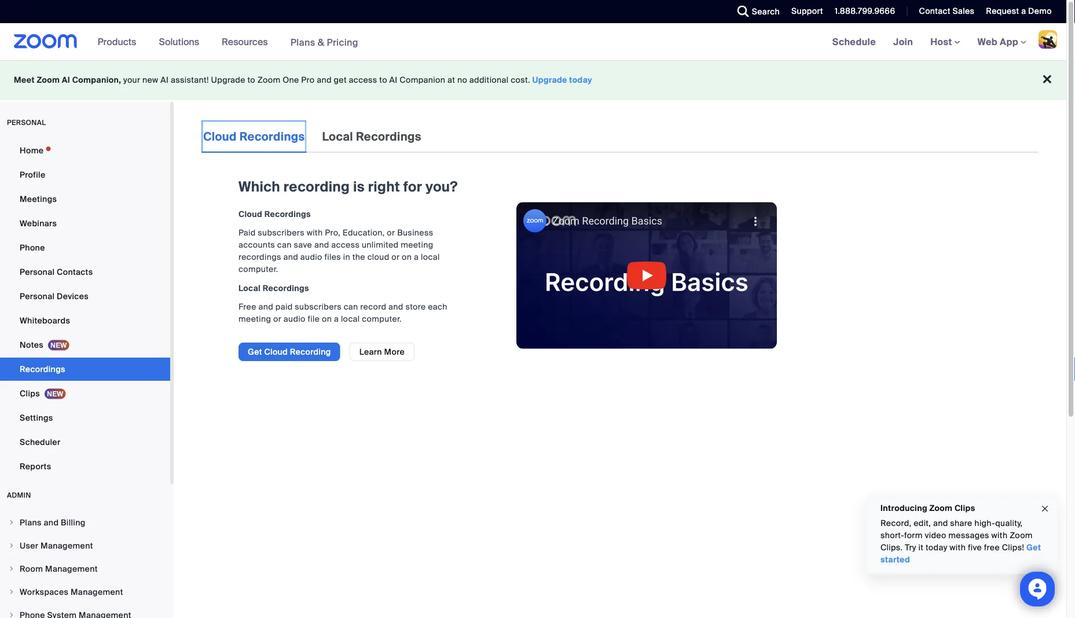 Task type: locate. For each thing, give the bounding box(es) containing it.
webinars link
[[0, 212, 170, 235]]

get down free
[[248, 347, 262, 357]]

0 horizontal spatial meeting
[[239, 314, 271, 325]]

0 horizontal spatial with
[[307, 228, 323, 238]]

reports
[[20, 461, 51, 472]]

free
[[985, 543, 1000, 553]]

and
[[317, 75, 332, 85], [314, 240, 329, 250], [283, 252, 298, 263], [259, 302, 273, 312], [389, 302, 404, 312], [44, 518, 59, 528], [934, 518, 948, 529]]

form
[[905, 531, 923, 541]]

1 horizontal spatial can
[[344, 302, 358, 312]]

close image
[[1041, 503, 1050, 516]]

personal down phone
[[20, 267, 55, 277]]

recordings up paid
[[263, 283, 309, 294]]

0 horizontal spatial cloud
[[203, 129, 237, 144]]

access up in
[[331, 240, 360, 250]]

to
[[248, 75, 255, 85], [380, 75, 387, 85]]

can left save
[[277, 240, 292, 250]]

0 vertical spatial local recordings
[[322, 129, 421, 144]]

1 vertical spatial today
[[926, 543, 948, 553]]

scheduler
[[20, 437, 60, 448]]

on inside paid subscribers with pro, education, or business accounts can save and access unlimited meeting recordings and audio files in the cloud or on a local computer.
[[402, 252, 412, 263]]

1 horizontal spatial local
[[322, 129, 353, 144]]

try
[[905, 543, 917, 553]]

phone link
[[0, 236, 170, 259]]

management
[[41, 541, 93, 551], [45, 564, 98, 575], [71, 587, 123, 598]]

1 horizontal spatial clips
[[955, 503, 976, 514]]

demo
[[1029, 6, 1052, 17]]

record,
[[881, 518, 912, 529]]

0 vertical spatial clips
[[20, 388, 40, 399]]

companion,
[[72, 75, 121, 85]]

with
[[307, 228, 323, 238], [992, 531, 1008, 541], [950, 543, 966, 553]]

1 horizontal spatial upgrade
[[533, 75, 567, 85]]

plans for plans and billing
[[20, 518, 42, 528]]

subscribers inside free and paid subscribers can record and store each meeting or audio file on a local computer.
[[295, 302, 342, 312]]

1 horizontal spatial with
[[950, 543, 966, 553]]

0 horizontal spatial computer.
[[239, 264, 278, 275]]

1 vertical spatial audio
[[284, 314, 306, 325]]

local up the which recording is right for you?
[[322, 129, 353, 144]]

0 vertical spatial audio
[[301, 252, 322, 263]]

0 horizontal spatial upgrade
[[211, 75, 245, 85]]

for
[[404, 178, 422, 196]]

0 vertical spatial cloud recordings
[[203, 129, 305, 144]]

ai
[[62, 75, 70, 85], [161, 75, 169, 85], [390, 75, 398, 85]]

get inside button
[[248, 347, 262, 357]]

2 vertical spatial right image
[[8, 589, 15, 596]]

access
[[349, 75, 377, 85], [331, 240, 360, 250]]

pro,
[[325, 228, 341, 238]]

0 vertical spatial on
[[402, 252, 412, 263]]

which recording is right for you?
[[239, 178, 458, 196]]

video
[[925, 531, 947, 541]]

1 vertical spatial with
[[992, 531, 1008, 541]]

can inside free and paid subscribers can record and store each meeting or audio file on a local computer.
[[344, 302, 358, 312]]

user management
[[20, 541, 93, 551]]

local right file
[[341, 314, 360, 325]]

free and paid subscribers can record and store each meeting or audio file on a local computer.
[[239, 302, 448, 325]]

1 horizontal spatial today
[[926, 543, 948, 553]]

request a demo link
[[978, 0, 1067, 23], [987, 6, 1052, 17]]

management down billing in the bottom of the page
[[41, 541, 93, 551]]

1 vertical spatial on
[[322, 314, 332, 325]]

with up free
[[992, 531, 1008, 541]]

0 horizontal spatial clips
[[20, 388, 40, 399]]

contact sales link
[[911, 0, 978, 23], [919, 6, 975, 17]]

1 vertical spatial right image
[[8, 612, 15, 619]]

right image left room
[[8, 566, 15, 573]]

1 upgrade from the left
[[211, 75, 245, 85]]

1 vertical spatial access
[[331, 240, 360, 250]]

management down room management menu item
[[71, 587, 123, 598]]

1 horizontal spatial meeting
[[401, 240, 433, 250]]

0 vertical spatial cloud
[[203, 129, 237, 144]]

1 vertical spatial get
[[1027, 543, 1042, 553]]

2 vertical spatial cloud
[[264, 347, 288, 357]]

recordings inside "tab"
[[240, 129, 305, 144]]

0 horizontal spatial to
[[248, 75, 255, 85]]

0 vertical spatial computer.
[[239, 264, 278, 275]]

web app button
[[978, 36, 1027, 48]]

1 horizontal spatial computer.
[[362, 314, 402, 325]]

access right get
[[349, 75, 377, 85]]

0 vertical spatial personal
[[20, 267, 55, 277]]

audio
[[301, 252, 322, 263], [284, 314, 306, 325]]

banner containing products
[[0, 23, 1067, 61]]

recordings up save
[[264, 209, 311, 220]]

recordings up right
[[356, 129, 421, 144]]

1 vertical spatial management
[[45, 564, 98, 575]]

subscribers up save
[[258, 228, 305, 238]]

you?
[[426, 178, 458, 196]]

1 vertical spatial local
[[341, 314, 360, 325]]

1 vertical spatial a
[[414, 252, 419, 263]]

local inside free and paid subscribers can record and store each meeting or audio file on a local computer.
[[341, 314, 360, 325]]

management up workspaces management
[[45, 564, 98, 575]]

management inside room management menu item
[[45, 564, 98, 575]]

or down paid
[[273, 314, 282, 325]]

meet zoom ai companion, footer
[[0, 60, 1067, 100]]

banner
[[0, 23, 1067, 61]]

2 right image from the top
[[8, 566, 15, 573]]

devices
[[57, 291, 89, 302]]

a left 'demo'
[[1022, 6, 1027, 17]]

paid subscribers with pro, education, or business accounts can save and access unlimited meeting recordings and audio files in the cloud or on a local computer.
[[239, 228, 440, 275]]

upgrade down the product information navigation
[[211, 75, 245, 85]]

a right file
[[334, 314, 339, 325]]

3 right image from the top
[[8, 589, 15, 596]]

and left paid
[[259, 302, 273, 312]]

right image
[[8, 543, 15, 550], [8, 612, 15, 619]]

recordings up which
[[240, 129, 305, 144]]

audio inside free and paid subscribers can record and store each meeting or audio file on a local computer.
[[284, 314, 306, 325]]

workspaces
[[20, 587, 69, 598]]

additional
[[470, 75, 509, 85]]

personal for personal contacts
[[20, 267, 55, 277]]

0 horizontal spatial local recordings
[[239, 283, 309, 294]]

0 vertical spatial access
[[349, 75, 377, 85]]

0 vertical spatial right image
[[8, 543, 15, 550]]

phone
[[20, 242, 45, 253]]

local recordings
[[322, 129, 421, 144], [239, 283, 309, 294]]

1 right image from the top
[[8, 520, 15, 526]]

management inside workspaces management menu item
[[71, 587, 123, 598]]

menu item
[[0, 605, 170, 619]]

personal
[[7, 118, 46, 127]]

1 vertical spatial right image
[[8, 566, 15, 573]]

personal
[[20, 267, 55, 277], [20, 291, 55, 302]]

0 vertical spatial local
[[421, 252, 440, 263]]

host button
[[931, 36, 961, 48]]

local up free
[[239, 283, 261, 294]]

1 personal from the top
[[20, 267, 55, 277]]

to left companion
[[380, 75, 387, 85]]

zoom up the clips!
[[1010, 531, 1033, 541]]

1 right image from the top
[[8, 543, 15, 550]]

notes link
[[0, 334, 170, 357]]

local recordings up right
[[322, 129, 421, 144]]

1 vertical spatial can
[[344, 302, 358, 312]]

request a demo
[[987, 6, 1052, 17]]

get inside get started
[[1027, 543, 1042, 553]]

local
[[322, 129, 353, 144], [239, 283, 261, 294]]

0 vertical spatial get
[[248, 347, 262, 357]]

1 vertical spatial subscribers
[[295, 302, 342, 312]]

record, edit, and share high-quality, short-form video messages with zoom clips. try it today with five free clips!
[[881, 518, 1033, 553]]

0 horizontal spatial local
[[239, 283, 261, 294]]

five
[[968, 543, 982, 553]]

1 horizontal spatial to
[[380, 75, 387, 85]]

get
[[248, 347, 262, 357], [1027, 543, 1042, 553]]

a
[[1022, 6, 1027, 17], [414, 252, 419, 263], [334, 314, 339, 325]]

product information navigation
[[89, 23, 367, 61]]

plans left & at the top left of page
[[291, 36, 315, 48]]

at
[[448, 75, 455, 85]]

save
[[294, 240, 312, 250]]

to down resources dropdown button
[[248, 75, 255, 85]]

upgrade
[[211, 75, 245, 85], [533, 75, 567, 85]]

local inside paid subscribers with pro, education, or business accounts can save and access unlimited meeting recordings and audio files in the cloud or on a local computer.
[[421, 252, 440, 263]]

home
[[20, 145, 44, 156]]

1 vertical spatial local
[[239, 283, 261, 294]]

0 horizontal spatial plans
[[20, 518, 42, 528]]

app
[[1000, 36, 1019, 48]]

computer. inside free and paid subscribers can record and store each meeting or audio file on a local computer.
[[362, 314, 402, 325]]

1 vertical spatial local recordings
[[239, 283, 309, 294]]

a down business
[[414, 252, 419, 263]]

and inside 'meet zoom ai companion,' footer
[[317, 75, 332, 85]]

with down messages
[[950, 543, 966, 553]]

2 horizontal spatial with
[[992, 531, 1008, 541]]

local recordings up paid
[[239, 283, 309, 294]]

clips up share on the right bottom
[[955, 503, 976, 514]]

meeting down free
[[239, 314, 271, 325]]

short-
[[881, 531, 905, 541]]

meet
[[14, 75, 35, 85]]

tabs of recording tab list
[[202, 120, 423, 153]]

ai right new
[[161, 75, 169, 85]]

1 horizontal spatial ai
[[161, 75, 169, 85]]

can left the record
[[344, 302, 358, 312]]

plans up user
[[20, 518, 42, 528]]

and up video
[[934, 518, 948, 529]]

0 vertical spatial subscribers
[[258, 228, 305, 238]]

right image inside room management menu item
[[8, 566, 15, 573]]

or
[[387, 228, 395, 238], [392, 252, 400, 263], [273, 314, 282, 325]]

local down business
[[421, 252, 440, 263]]

1 vertical spatial cloud recordings
[[239, 209, 311, 220]]

meetings link
[[0, 188, 170, 211]]

1 vertical spatial computer.
[[362, 314, 402, 325]]

audio down paid
[[284, 314, 306, 325]]

get started
[[881, 543, 1042, 566]]

0 vertical spatial management
[[41, 541, 93, 551]]

upgrade right 'cost.'
[[533, 75, 567, 85]]

on
[[402, 252, 412, 263], [322, 314, 332, 325]]

settings link
[[0, 407, 170, 430]]

0 vertical spatial meeting
[[401, 240, 433, 250]]

learn
[[359, 347, 382, 357]]

1 horizontal spatial cloud
[[239, 209, 262, 220]]

room management
[[20, 564, 98, 575]]

meet zoom ai companion, your new ai assistant! upgrade to zoom one pro and get access to ai companion at no additional cost. upgrade today
[[14, 75, 593, 85]]

0 vertical spatial or
[[387, 228, 395, 238]]

meeting down business
[[401, 240, 433, 250]]

clips!
[[1002, 543, 1025, 553]]

cloud recordings up which
[[203, 129, 305, 144]]

right image for plans and billing
[[8, 520, 15, 526]]

2 horizontal spatial ai
[[390, 75, 398, 85]]

0 vertical spatial a
[[1022, 6, 1027, 17]]

1 horizontal spatial plans
[[291, 36, 315, 48]]

plans and billing menu item
[[0, 512, 170, 534]]

clips up settings
[[20, 388, 40, 399]]

meetings navigation
[[824, 23, 1067, 61]]

meeting
[[401, 240, 433, 250], [239, 314, 271, 325]]

meetings
[[20, 194, 57, 204]]

or up unlimited
[[387, 228, 395, 238]]

1 vertical spatial personal
[[20, 291, 55, 302]]

1 horizontal spatial local
[[421, 252, 440, 263]]

1 horizontal spatial a
[[414, 252, 419, 263]]

1 vertical spatial plans
[[20, 518, 42, 528]]

0 vertical spatial right image
[[8, 520, 15, 526]]

whiteboards
[[20, 315, 70, 326]]

plans inside menu item
[[20, 518, 42, 528]]

right image
[[8, 520, 15, 526], [8, 566, 15, 573], [8, 589, 15, 596]]

0 horizontal spatial a
[[334, 314, 339, 325]]

0 horizontal spatial local
[[341, 314, 360, 325]]

computer. down the record
[[362, 314, 402, 325]]

0 horizontal spatial get
[[248, 347, 262, 357]]

right image left workspaces
[[8, 589, 15, 596]]

0 vertical spatial plans
[[291, 36, 315, 48]]

plans inside the product information navigation
[[291, 36, 315, 48]]

computer. down recordings
[[239, 264, 278, 275]]

2 personal from the top
[[20, 291, 55, 302]]

2 ai from the left
[[161, 75, 169, 85]]

audio down save
[[301, 252, 322, 263]]

1 vertical spatial or
[[392, 252, 400, 263]]

personal for personal devices
[[20, 291, 55, 302]]

clips
[[20, 388, 40, 399], [955, 503, 976, 514]]

cloud recordings inside "tab"
[[203, 129, 305, 144]]

subscribers inside paid subscribers with pro, education, or business accounts can save and access unlimited meeting recordings and audio files in the cloud or on a local computer.
[[258, 228, 305, 238]]

2 horizontal spatial cloud
[[264, 347, 288, 357]]

ai left companion,
[[62, 75, 70, 85]]

with up save
[[307, 228, 323, 238]]

with inside paid subscribers with pro, education, or business accounts can save and access unlimited meeting recordings and audio files in the cloud or on a local computer.
[[307, 228, 323, 238]]

2 vertical spatial management
[[71, 587, 123, 598]]

1 horizontal spatial get
[[1027, 543, 1042, 553]]

personal contacts link
[[0, 261, 170, 284]]

0 horizontal spatial today
[[570, 75, 593, 85]]

and left get
[[317, 75, 332, 85]]

on right file
[[322, 314, 332, 325]]

and left billing in the bottom of the page
[[44, 518, 59, 528]]

subscribers up file
[[295, 302, 342, 312]]

cloud recordings
[[203, 129, 305, 144], [239, 209, 311, 220]]

0 vertical spatial today
[[570, 75, 593, 85]]

1 vertical spatial meeting
[[239, 314, 271, 325]]

introducing
[[881, 503, 928, 514]]

2 upgrade from the left
[[533, 75, 567, 85]]

0 vertical spatial local
[[322, 129, 353, 144]]

your
[[123, 75, 140, 85]]

a inside free and paid subscribers can record and store each meeting or audio file on a local computer.
[[334, 314, 339, 325]]

0 vertical spatial with
[[307, 228, 323, 238]]

recordings
[[240, 129, 305, 144], [356, 129, 421, 144], [264, 209, 311, 220], [263, 283, 309, 294], [20, 364, 65, 375]]

management inside "user management" menu item
[[41, 541, 93, 551]]

0 vertical spatial can
[[277, 240, 292, 250]]

personal up whiteboards
[[20, 291, 55, 302]]

notes
[[20, 340, 43, 350]]

right image inside workspaces management menu item
[[8, 589, 15, 596]]

0 horizontal spatial ai
[[62, 75, 70, 85]]

ai left companion
[[390, 75, 398, 85]]

messages
[[949, 531, 990, 541]]

a inside paid subscribers with pro, education, or business accounts can save and access unlimited meeting recordings and audio files in the cloud or on a local computer.
[[414, 252, 419, 263]]

search
[[752, 6, 780, 17]]

support link
[[783, 0, 826, 23], [792, 6, 823, 17]]

0 horizontal spatial can
[[277, 240, 292, 250]]

2 to from the left
[[380, 75, 387, 85]]

solutions button
[[159, 23, 205, 60]]

1 horizontal spatial on
[[402, 252, 412, 263]]

cloud
[[368, 252, 390, 263]]

schedule link
[[824, 23, 885, 60]]

cloud recordings down which
[[239, 209, 311, 220]]

or right cloud
[[392, 252, 400, 263]]

right image down admin
[[8, 520, 15, 526]]

today
[[570, 75, 593, 85], [926, 543, 948, 553]]

local
[[421, 252, 440, 263], [341, 314, 360, 325]]

local recordings inside tab
[[322, 129, 421, 144]]

recordings inside tab
[[356, 129, 421, 144]]

right image inside plans and billing menu item
[[8, 520, 15, 526]]

on down business
[[402, 252, 412, 263]]

cloud recordings tab
[[202, 120, 307, 153]]

recordings down the notes
[[20, 364, 65, 375]]

2 vertical spatial or
[[273, 314, 282, 325]]

get for get started
[[1027, 543, 1042, 553]]

1 horizontal spatial local recordings
[[322, 129, 421, 144]]

1 vertical spatial clips
[[955, 503, 976, 514]]

2 vertical spatial a
[[334, 314, 339, 325]]

webinars
[[20, 218, 57, 229]]

get right the clips!
[[1027, 543, 1042, 553]]

0 horizontal spatial on
[[322, 314, 332, 325]]



Task type: describe. For each thing, give the bounding box(es) containing it.
room management menu item
[[0, 558, 170, 580]]

host
[[931, 36, 955, 48]]

can inside paid subscribers with pro, education, or business accounts can save and access unlimited meeting recordings and audio files in the cloud or on a local computer.
[[277, 240, 292, 250]]

2 horizontal spatial a
[[1022, 6, 1027, 17]]

quality,
[[996, 518, 1023, 529]]

audio inside paid subscribers with pro, education, or business accounts can save and access unlimited meeting recordings and audio files in the cloud or on a local computer.
[[301, 252, 322, 263]]

introducing zoom clips
[[881, 503, 976, 514]]

plans and billing
[[20, 518, 85, 528]]

recordings inside personal menu menu
[[20, 364, 65, 375]]

zoom up the edit,
[[930, 503, 953, 514]]

or inside free and paid subscribers can record and store each meeting or audio file on a local computer.
[[273, 314, 282, 325]]

zoom right the meet
[[37, 75, 60, 85]]

meeting inside paid subscribers with pro, education, or business accounts can save and access unlimited meeting recordings and audio files in the cloud or on a local computer.
[[401, 240, 433, 250]]

plans & pricing
[[291, 36, 358, 48]]

meeting inside free and paid subscribers can record and store each meeting or audio file on a local computer.
[[239, 314, 271, 325]]

and down save
[[283, 252, 298, 263]]

started
[[881, 555, 910, 566]]

recording
[[290, 347, 331, 357]]

profile
[[20, 169, 45, 180]]

web app
[[978, 36, 1019, 48]]

is
[[353, 178, 365, 196]]

personal devices link
[[0, 285, 170, 308]]

high-
[[975, 518, 996, 529]]

scheduler link
[[0, 431, 170, 454]]

and down pro,
[[314, 240, 329, 250]]

right image inside "user management" menu item
[[8, 543, 15, 550]]

and left store
[[389, 302, 404, 312]]

zoom inside record, edit, and share high-quality, short-form video messages with zoom clips. try it today with five free clips!
[[1010, 531, 1033, 541]]

solutions
[[159, 36, 199, 48]]

free
[[239, 302, 256, 312]]

get cloud recording button
[[239, 343, 340, 361]]

resources
[[222, 36, 268, 48]]

admin
[[7, 491, 31, 500]]

and inside record, edit, and share high-quality, short-form video messages with zoom clips. try it today with five free clips!
[[934, 518, 948, 529]]

files
[[325, 252, 341, 263]]

&
[[318, 36, 325, 48]]

access inside paid subscribers with pro, education, or business accounts can save and access unlimited meeting recordings and audio files in the cloud or on a local computer.
[[331, 240, 360, 250]]

management for user management
[[41, 541, 93, 551]]

billing
[[61, 518, 85, 528]]

user
[[20, 541, 38, 551]]

accounts
[[239, 240, 275, 250]]

business
[[397, 228, 434, 238]]

3 ai from the left
[[390, 75, 398, 85]]

pro
[[301, 75, 315, 85]]

1 ai from the left
[[62, 75, 70, 85]]

one
[[283, 75, 299, 85]]

get for get cloud recording
[[248, 347, 262, 357]]

clips link
[[0, 382, 170, 405]]

paid
[[239, 228, 256, 238]]

access inside 'meet zoom ai companion,' footer
[[349, 75, 377, 85]]

contact
[[919, 6, 951, 17]]

admin menu menu
[[0, 512, 170, 619]]

recording
[[284, 178, 350, 196]]

more
[[384, 347, 405, 357]]

zoom logo image
[[14, 34, 77, 49]]

unlimited
[[362, 240, 399, 250]]

get cloud recording
[[248, 347, 331, 357]]

right
[[368, 178, 400, 196]]

clips inside clips link
[[20, 388, 40, 399]]

it
[[919, 543, 924, 553]]

get
[[334, 75, 347, 85]]

plans for plans & pricing
[[291, 36, 315, 48]]

and inside menu item
[[44, 518, 59, 528]]

cloud inside "tab"
[[203, 129, 237, 144]]

2 vertical spatial with
[[950, 543, 966, 553]]

web
[[978, 36, 998, 48]]

right image for workspaces management
[[8, 589, 15, 596]]

record
[[360, 302, 387, 312]]

edit,
[[914, 518, 931, 529]]

zoom left one
[[258, 75, 281, 85]]

paid
[[276, 302, 293, 312]]

reports link
[[0, 455, 170, 478]]

cloud inside button
[[264, 347, 288, 357]]

2 right image from the top
[[8, 612, 15, 619]]

pricing
[[327, 36, 358, 48]]

user management menu item
[[0, 535, 170, 557]]

right image for room management
[[8, 566, 15, 573]]

personal contacts
[[20, 267, 93, 277]]

personal menu menu
[[0, 139, 170, 480]]

join link
[[885, 23, 922, 60]]

management for room management
[[45, 564, 98, 575]]

search button
[[729, 0, 783, 23]]

computer. inside paid subscribers with pro, education, or business accounts can save and access unlimited meeting recordings and audio files in the cloud or on a local computer.
[[239, 264, 278, 275]]

workspaces management
[[20, 587, 123, 598]]

today inside record, edit, and share high-quality, short-form video messages with zoom clips. try it today with five free clips!
[[926, 543, 948, 553]]

resources button
[[222, 23, 273, 60]]

personal devices
[[20, 291, 89, 302]]

which
[[239, 178, 280, 196]]

products button
[[98, 23, 142, 60]]

join
[[894, 36, 913, 48]]

new
[[143, 75, 158, 85]]

local recordings tab
[[321, 120, 423, 153]]

file
[[308, 314, 320, 325]]

main content element
[[202, 120, 1039, 373]]

in
[[343, 252, 350, 263]]

share
[[951, 518, 973, 529]]

profile picture image
[[1039, 30, 1058, 49]]

assistant!
[[171, 75, 209, 85]]

no
[[457, 75, 467, 85]]

recordings
[[239, 252, 281, 263]]

upgrade today link
[[533, 75, 593, 85]]

1 vertical spatial cloud
[[239, 209, 262, 220]]

workspaces management menu item
[[0, 582, 170, 604]]

on inside free and paid subscribers can record and store each meeting or audio file on a local computer.
[[322, 314, 332, 325]]

management for workspaces management
[[71, 587, 123, 598]]

today inside 'meet zoom ai companion,' footer
[[570, 75, 593, 85]]

clips.
[[881, 543, 903, 553]]

sales
[[953, 6, 975, 17]]

cost.
[[511, 75, 530, 85]]

each
[[428, 302, 448, 312]]

education,
[[343, 228, 385, 238]]

local inside tab
[[322, 129, 353, 144]]

the
[[353, 252, 365, 263]]

recordings link
[[0, 358, 170, 381]]

1 to from the left
[[248, 75, 255, 85]]

contact sales
[[919, 6, 975, 17]]



Task type: vqa. For each thing, say whether or not it's contained in the screenshot.
Cloud inside the button
yes



